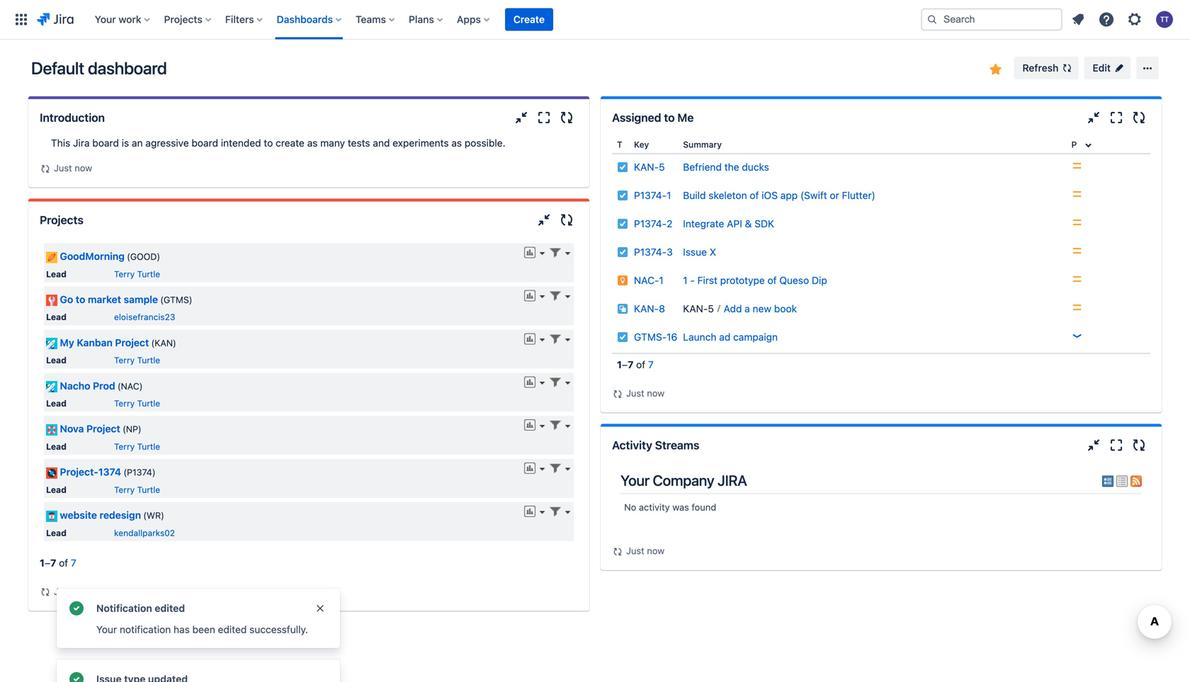Task type: describe. For each thing, give the bounding box(es) containing it.
to for go to market sample (gtms)
[[76, 294, 85, 306]]

tests
[[348, 137, 370, 149]]

dashboards button
[[273, 8, 347, 31]]

dismiss image
[[315, 603, 326, 615]]

0 horizontal spatial edited
[[155, 603, 185, 615]]

lead for project-1374
[[46, 485, 67, 495]]

projects button
[[160, 8, 217, 31]]

prototype
[[721, 275, 765, 286]]

4 medium image from the top
[[1072, 302, 1084, 313]]

last refreshed image for introduction
[[40, 163, 51, 175]]

your for your notification has been edited successfully.
[[96, 624, 117, 636]]

1 - first prototype of queso dip link
[[684, 275, 828, 286]]

terry turtle link for nacho prod
[[114, 399, 160, 409]]

refresh introduction image
[[559, 109, 576, 126]]

gtms-16 launch ad campaign
[[634, 331, 778, 343]]

primary element
[[9, 0, 910, 39]]

projects region
[[40, 239, 578, 600]]

ducks
[[742, 161, 770, 173]]

befriend the ducks
[[684, 161, 770, 173]]

refresh assigned to me image
[[1131, 109, 1148, 126]]

your company jira
[[621, 472, 748, 490]]

introduction region
[[40, 136, 578, 176]]

befriend the ducks link
[[684, 161, 770, 173]]

terry turtle link for nova project
[[114, 442, 160, 452]]

&
[[745, 218, 752, 230]]

(np)
[[123, 424, 142, 435]]

subtask image
[[617, 303, 629, 315]]

just now for activity streams
[[627, 546, 665, 556]]

p1374- for 1
[[634, 190, 667, 201]]

0 vertical spatial project
[[115, 337, 149, 349]]

3
[[667, 246, 673, 258]]

now for projects
[[75, 587, 92, 597]]

p1374- for 2
[[634, 218, 667, 230]]

now for activity streams
[[647, 546, 665, 556]]

(good)
[[127, 252, 160, 262]]

lead for nacho prod
[[46, 399, 67, 409]]

minimize activity streams image
[[1086, 437, 1103, 454]]

issue x
[[684, 246, 717, 258]]

(gtms)
[[160, 295, 192, 305]]

add a new book
[[724, 303, 797, 315]]

just now for projects
[[54, 587, 92, 597]]

appswitcher icon image
[[13, 11, 30, 28]]

task image for p1374-1
[[617, 190, 629, 201]]

p1374-2 link
[[634, 218, 673, 230]]

website
[[60, 510, 97, 521]]

activity
[[639, 502, 670, 513]]

5 for the bottom kan-5 link
[[708, 303, 714, 315]]

medium image for 1 - first prototype of queso dip
[[1072, 274, 1084, 285]]

go
[[60, 294, 73, 306]]

default dashboard
[[31, 58, 167, 78]]

this jira board is an agressive board intended to create as many tests and experiments as possible.
[[51, 137, 506, 149]]

first
[[698, 275, 718, 286]]

teams button
[[352, 8, 400, 31]]

market
[[88, 294, 121, 306]]

just now for assigned to me
[[627, 388, 665, 399]]

ad
[[720, 331, 731, 343]]

eloisefrancis23
[[114, 312, 175, 322]]

turtle for my kanban project
[[137, 356, 160, 366]]

just now for introduction
[[54, 163, 92, 173]]

2 as from the left
[[452, 137, 462, 149]]

banner containing your work
[[0, 0, 1191, 40]]

goodmorning
[[60, 251, 125, 262]]

turtle for goodmorning
[[137, 269, 160, 279]]

task image for p1374-2
[[617, 218, 629, 230]]

kendallparks02
[[114, 528, 175, 538]]

apps button
[[453, 8, 495, 31]]

just for projects
[[54, 587, 72, 597]]

queso
[[780, 275, 810, 286]]

star default dashboard image
[[988, 61, 1005, 78]]

of left ios
[[750, 190, 760, 201]]

the
[[725, 161, 740, 173]]

medium image for build skeleton of ios app (swift or flutter)
[[1072, 189, 1084, 200]]

launch
[[684, 331, 717, 343]]

found
[[692, 502, 717, 513]]

redesign
[[100, 510, 141, 521]]

4 task image from the top
[[617, 332, 629, 343]]

assigned to me region
[[612, 136, 1151, 402]]

assigned to me
[[612, 111, 694, 124]]

kan- for the bottom kan-5 link
[[684, 303, 708, 315]]

been
[[193, 624, 215, 636]]

introduction
[[40, 111, 105, 124]]

5 for the leftmost kan-5 link
[[659, 161, 665, 173]]

me
[[678, 111, 694, 124]]

activity
[[612, 439, 653, 452]]

campaign
[[734, 331, 778, 343]]

(kan)
[[151, 338, 176, 348]]

agressive
[[146, 137, 189, 149]]

7 link for assigned to me
[[649, 359, 654, 371]]

or
[[830, 190, 840, 201]]

(p1374)
[[124, 468, 156, 478]]

just for activity streams
[[627, 546, 645, 556]]

integrate api & sdk
[[684, 218, 775, 230]]

t
[[617, 140, 623, 150]]

kendallparks02 link
[[114, 528, 175, 538]]

1 as from the left
[[307, 137, 318, 149]]

terry turtle link for project-1374
[[114, 485, 160, 495]]

7 link for projects
[[71, 557, 76, 569]]

nac-1 link
[[634, 275, 664, 286]]

project-1374 link
[[60, 467, 121, 478]]

1 vertical spatial project
[[86, 423, 120, 435]]

terry turtle for project-1374
[[114, 485, 160, 495]]

integrate api & sdk link
[[684, 218, 775, 230]]

create button
[[505, 8, 554, 31]]

new
[[753, 303, 772, 315]]

terry for (good)
[[114, 269, 135, 279]]

lead for website redesign
[[46, 528, 67, 538]]

this
[[51, 137, 70, 149]]

0 horizontal spatial projects
[[40, 213, 83, 227]]

company
[[653, 472, 715, 490]]

just for assigned to me
[[627, 388, 645, 399]]

flutter)
[[843, 190, 876, 201]]

– for projects
[[45, 557, 50, 569]]

turtle for project-1374
[[137, 485, 160, 495]]

go to market sample (gtms)
[[60, 294, 192, 306]]

activity streams
[[612, 439, 700, 452]]

p
[[1072, 140, 1078, 150]]

last refreshed image for activity streams
[[612, 546, 624, 558]]

kan- for the leftmost kan-5 link
[[634, 161, 659, 173]]

your work button
[[91, 8, 156, 31]]

lead for my kanban project
[[46, 356, 67, 366]]

kan-5 for the bottom kan-5 link
[[684, 303, 714, 315]]

medium image for issue x
[[1072, 245, 1084, 257]]

p1374-3
[[634, 246, 673, 258]]

1 vertical spatial kan-5 link
[[684, 303, 721, 315]]

streams
[[655, 439, 700, 452]]

notification edited
[[96, 603, 185, 615]]

task image
[[617, 247, 629, 258]]

more dashboard actions image
[[1140, 60, 1157, 77]]

maximize introduction image
[[536, 109, 553, 126]]

goodmorning (good)
[[60, 251, 160, 262]]

your work
[[95, 13, 141, 25]]

idea image
[[617, 275, 629, 286]]

assigned
[[612, 111, 662, 124]]

default
[[31, 58, 84, 78]]

activity streams region
[[612, 464, 1151, 559]]

befriend
[[684, 161, 722, 173]]

my
[[60, 337, 74, 349]]

1 inside projects region
[[40, 557, 45, 569]]

dip
[[812, 275, 828, 286]]

my kanban project (kan)
[[60, 337, 176, 349]]

my kanban project link
[[60, 337, 149, 349]]

of down gtms-
[[637, 359, 646, 371]]

to for assigned to me
[[664, 111, 675, 124]]

1374
[[98, 467, 121, 478]]

maximize assigned to me image
[[1109, 109, 1126, 126]]

no
[[625, 502, 637, 513]]



Task type: vqa. For each thing, say whether or not it's contained in the screenshot.
middle The 2
no



Task type: locate. For each thing, give the bounding box(es) containing it.
success image
[[68, 671, 85, 683]]

just inside introduction "region"
[[54, 163, 72, 173]]

0 vertical spatial medium image
[[1072, 160, 1084, 172]]

1 – 7 of 7 for projects
[[40, 557, 76, 569]]

your notification has been edited successfully.
[[96, 624, 308, 636]]

is
[[122, 137, 129, 149]]

5 terry turtle from the top
[[114, 485, 160, 495]]

task image up task image
[[617, 218, 629, 230]]

sdk
[[755, 218, 775, 230]]

1 vertical spatial –
[[45, 557, 50, 569]]

jira image
[[37, 11, 74, 28], [37, 11, 74, 28]]

search image
[[927, 14, 939, 25]]

refresh button
[[1015, 57, 1079, 79]]

1 horizontal spatial 7 link
[[649, 359, 654, 371]]

7 link down gtms-
[[649, 359, 654, 371]]

kan-5 up launch
[[684, 303, 714, 315]]

just now inside assigned to me region
[[627, 388, 665, 399]]

0 horizontal spatial last refreshed image
[[40, 163, 51, 175]]

just inside activity streams region
[[627, 546, 645, 556]]

0 horizontal spatial last refreshed image
[[40, 587, 51, 598]]

1 vertical spatial edited
[[218, 624, 247, 636]]

0 vertical spatial your
[[95, 13, 116, 25]]

1 vertical spatial kan-5
[[684, 303, 714, 315]]

nacho prod (nac)
[[60, 380, 143, 392]]

0 vertical spatial last refreshed image
[[40, 163, 51, 175]]

3 p1374- from the top
[[634, 246, 667, 258]]

1 horizontal spatial to
[[264, 137, 273, 149]]

– for assigned to me
[[622, 359, 628, 371]]

notification
[[96, 603, 152, 615]]

terry turtle down (nac)
[[114, 399, 160, 409]]

p1374- for 3
[[634, 246, 667, 258]]

1 – 7 of 7 for assigned to me
[[617, 359, 654, 371]]

kan-5 link
[[634, 161, 665, 173], [684, 303, 721, 315]]

2 medium image from the top
[[1072, 274, 1084, 285]]

turtle down (good)
[[137, 269, 160, 279]]

just now up activity streams
[[627, 388, 665, 399]]

4 lead from the top
[[46, 399, 67, 409]]

turtle down (p1374)
[[137, 485, 160, 495]]

of left queso
[[768, 275, 777, 286]]

lead down nacho
[[46, 399, 67, 409]]

3 medium image from the top
[[1072, 245, 1084, 257]]

x
[[710, 246, 717, 258]]

to
[[664, 111, 675, 124], [264, 137, 273, 149], [76, 294, 85, 306]]

as left possible.
[[452, 137, 462, 149]]

just down no
[[627, 546, 645, 556]]

1 medium image from the top
[[1072, 189, 1084, 200]]

(swift
[[801, 190, 828, 201]]

1 horizontal spatial kan-5
[[684, 303, 714, 315]]

minimize projects image
[[536, 212, 553, 229]]

notification
[[120, 624, 171, 636]]

terry turtle down (np)
[[114, 442, 160, 452]]

1 – 7 of 7 down gtms-
[[617, 359, 654, 371]]

now up activity streams
[[647, 388, 665, 399]]

skeleton
[[709, 190, 748, 201]]

p1374-
[[634, 190, 667, 201], [634, 218, 667, 230], [634, 246, 667, 258]]

of
[[750, 190, 760, 201], [768, 275, 777, 286], [637, 359, 646, 371], [59, 557, 68, 569]]

2 medium image from the top
[[1072, 217, 1084, 228]]

of inside projects region
[[59, 557, 68, 569]]

terry down 1374
[[114, 485, 135, 495]]

16
[[667, 331, 678, 343]]

terry turtle down 'my kanban project (kan)'
[[114, 356, 160, 366]]

terry turtle link for my kanban project
[[114, 356, 160, 366]]

1 vertical spatial last refreshed image
[[40, 587, 51, 598]]

terry turtle link for goodmorning
[[114, 269, 160, 279]]

terry turtle link down (nac)
[[114, 399, 160, 409]]

settings image
[[1127, 11, 1144, 28]]

to right go
[[76, 294, 85, 306]]

project left (np)
[[86, 423, 120, 435]]

1 horizontal spatial edited
[[218, 624, 247, 636]]

of up success image
[[59, 557, 68, 569]]

7 link
[[649, 359, 654, 371], [71, 557, 76, 569]]

medium image for integrate api & sdk
[[1072, 217, 1084, 228]]

p1374- right task image
[[634, 246, 667, 258]]

2 terry from the top
[[114, 356, 135, 366]]

p1374- up the p1374-2
[[634, 190, 667, 201]]

1 terry turtle link from the top
[[114, 269, 160, 279]]

medium image
[[1072, 189, 1084, 200], [1072, 217, 1084, 228], [1072, 245, 1084, 257], [1072, 302, 1084, 313]]

3 terry turtle from the top
[[114, 399, 160, 409]]

app
[[781, 190, 798, 201]]

6 lead from the top
[[46, 485, 67, 495]]

to left me
[[664, 111, 675, 124]]

1 vertical spatial projects
[[40, 213, 83, 227]]

2
[[667, 218, 673, 230]]

last refreshed image for projects
[[40, 587, 51, 598]]

edited right the been
[[218, 624, 247, 636]]

now for introduction
[[75, 163, 92, 173]]

1 horizontal spatial last refreshed image
[[612, 546, 624, 558]]

p1374- down p1374-1 link
[[634, 218, 667, 230]]

now inside projects region
[[75, 587, 92, 597]]

intended
[[221, 137, 261, 149]]

just now inside projects region
[[54, 587, 92, 597]]

0 vertical spatial to
[[664, 111, 675, 124]]

0 horizontal spatial 5
[[659, 161, 665, 173]]

project
[[115, 337, 149, 349], [86, 423, 120, 435]]

no activity was found
[[625, 502, 717, 513]]

as
[[307, 137, 318, 149], [452, 137, 462, 149]]

jira
[[73, 137, 90, 149]]

1 vertical spatial medium image
[[1072, 274, 1084, 285]]

lead down go
[[46, 312, 67, 322]]

now for assigned to me
[[647, 388, 665, 399]]

many
[[321, 137, 345, 149]]

2 lead from the top
[[46, 312, 67, 322]]

2 vertical spatial your
[[96, 624, 117, 636]]

Search field
[[922, 8, 1063, 31]]

board left intended
[[192, 137, 218, 149]]

turtle for nacho prod
[[137, 399, 160, 409]]

1 turtle from the top
[[137, 269, 160, 279]]

lead for go to market sample
[[46, 312, 67, 322]]

0 vertical spatial –
[[622, 359, 628, 371]]

terry turtle down (p1374)
[[114, 485, 160, 495]]

terry for 1374
[[114, 485, 135, 495]]

refresh
[[1023, 62, 1059, 74]]

your for your work
[[95, 13, 116, 25]]

2 task image from the top
[[617, 190, 629, 201]]

1 vertical spatial 1 – 7 of 7
[[40, 557, 76, 569]]

kan- down -
[[684, 303, 708, 315]]

0 horizontal spatial board
[[92, 137, 119, 149]]

terry turtle link down (p1374)
[[114, 485, 160, 495]]

terry turtle down (good)
[[114, 269, 160, 279]]

1 horizontal spatial 5
[[708, 303, 714, 315]]

your profile and settings image
[[1157, 11, 1174, 28]]

just
[[54, 163, 72, 173], [627, 388, 645, 399], [627, 546, 645, 556], [54, 587, 72, 597]]

projects right work
[[164, 13, 203, 25]]

5 turtle from the top
[[137, 485, 160, 495]]

1 – 7 of 7 inside projects region
[[40, 557, 76, 569]]

3 terry from the top
[[114, 399, 135, 409]]

1 horizontal spatial board
[[192, 137, 218, 149]]

0 horizontal spatial kan-5
[[634, 161, 665, 173]]

add
[[724, 303, 742, 315]]

3 terry turtle link from the top
[[114, 399, 160, 409]]

2 terry turtle link from the top
[[114, 356, 160, 366]]

medium image for befriend the ducks
[[1072, 160, 1084, 172]]

lead for goodmorning
[[46, 269, 67, 279]]

kan-8 link
[[634, 303, 666, 315]]

terry turtle link
[[114, 269, 160, 279], [114, 356, 160, 366], [114, 399, 160, 409], [114, 442, 160, 452], [114, 485, 160, 495]]

website redesign link
[[60, 510, 141, 521]]

kan-5 for the leftmost kan-5 link
[[634, 161, 665, 173]]

task image for kan-5
[[617, 162, 629, 173]]

1 – 7 of 7 up success image
[[40, 557, 76, 569]]

1 horizontal spatial 1 – 7 of 7
[[617, 359, 654, 371]]

create
[[514, 13, 545, 25]]

terry down (np)
[[114, 442, 135, 452]]

7 lead from the top
[[46, 528, 67, 538]]

create
[[276, 137, 305, 149]]

2 board from the left
[[192, 137, 218, 149]]

just now inside introduction "region"
[[54, 163, 92, 173]]

edited
[[155, 603, 185, 615], [218, 624, 247, 636]]

0 horizontal spatial –
[[45, 557, 50, 569]]

notifications image
[[1070, 11, 1087, 28]]

goodmorning link
[[60, 251, 125, 262]]

5 lead from the top
[[46, 442, 67, 452]]

just now inside activity streams region
[[627, 546, 665, 556]]

kan- right subtask icon
[[634, 303, 659, 315]]

your left work
[[95, 13, 116, 25]]

1 horizontal spatial last refreshed image
[[612, 389, 624, 400]]

1 horizontal spatial projects
[[164, 13, 203, 25]]

5 up p1374-1
[[659, 161, 665, 173]]

task image down t
[[617, 162, 629, 173]]

medium image up low image
[[1072, 274, 1084, 285]]

integrate
[[684, 218, 725, 230]]

0 vertical spatial 1 – 7 of 7
[[617, 359, 654, 371]]

last refreshed image inside projects region
[[40, 587, 51, 598]]

1 vertical spatial to
[[264, 137, 273, 149]]

0 vertical spatial p1374-
[[634, 190, 667, 201]]

terry down (nac)
[[114, 399, 135, 409]]

4 turtle from the top
[[137, 442, 160, 452]]

terry for prod
[[114, 399, 135, 409]]

2 vertical spatial p1374-
[[634, 246, 667, 258]]

success image
[[68, 600, 85, 617]]

filters
[[225, 13, 254, 25]]

key
[[634, 140, 649, 150]]

0 vertical spatial projects
[[164, 13, 203, 25]]

projects inside popup button
[[164, 13, 203, 25]]

lead down nova
[[46, 442, 67, 452]]

0 vertical spatial last refreshed image
[[612, 389, 624, 400]]

terry for project
[[114, 442, 135, 452]]

terry down 'my kanban project (kan)'
[[114, 356, 135, 366]]

board
[[92, 137, 119, 149], [192, 137, 218, 149]]

banner
[[0, 0, 1191, 40]]

just up success image
[[54, 587, 72, 597]]

1 horizontal spatial as
[[452, 137, 462, 149]]

1 horizontal spatial –
[[622, 359, 628, 371]]

2 vertical spatial to
[[76, 294, 85, 306]]

now
[[75, 163, 92, 173], [647, 388, 665, 399], [647, 546, 665, 556], [75, 587, 92, 597]]

board left "is"
[[92, 137, 119, 149]]

nacho prod link
[[60, 380, 115, 392]]

just inside projects region
[[54, 587, 72, 597]]

0 horizontal spatial as
[[307, 137, 318, 149]]

your for your company jira
[[621, 472, 650, 490]]

your inside activity streams region
[[621, 472, 650, 490]]

-
[[691, 275, 695, 286]]

1 – 7 of 7 inside assigned to me region
[[617, 359, 654, 371]]

sample
[[124, 294, 158, 306]]

1 medium image from the top
[[1072, 160, 1084, 172]]

7
[[628, 359, 634, 371], [649, 359, 654, 371], [50, 557, 56, 569], [71, 557, 76, 569]]

just inside assigned to me region
[[627, 388, 645, 399]]

1 horizontal spatial kan-5 link
[[684, 303, 721, 315]]

7 link inside projects region
[[71, 557, 76, 569]]

project down eloisefrancis23
[[115, 337, 149, 349]]

kanban
[[77, 337, 113, 349]]

just for introduction
[[54, 163, 72, 173]]

nova project (np)
[[60, 423, 142, 435]]

website redesign (wr)
[[60, 510, 164, 521]]

dashboard
[[88, 58, 167, 78]]

just now up success image
[[54, 587, 92, 597]]

edit link
[[1085, 57, 1131, 79]]

3 turtle from the top
[[137, 399, 160, 409]]

medium image down p
[[1072, 160, 1084, 172]]

kan-5 link up launch
[[684, 303, 721, 315]]

terry turtle for nacho prod
[[114, 399, 160, 409]]

1 vertical spatial last refreshed image
[[612, 546, 624, 558]]

build skeleton of ios app (swift or flutter) link
[[684, 190, 876, 201]]

lead for nova project
[[46, 442, 67, 452]]

terry for kanban
[[114, 356, 135, 366]]

launch ad campaign link
[[684, 331, 778, 343]]

to inside introduction "region"
[[264, 137, 273, 149]]

just down this
[[54, 163, 72, 173]]

task image
[[617, 162, 629, 173], [617, 190, 629, 201], [617, 218, 629, 230], [617, 332, 629, 343]]

eloisefrancis23 link
[[114, 312, 175, 322]]

minimize introduction image
[[513, 109, 530, 126]]

medium image
[[1072, 160, 1084, 172], [1072, 274, 1084, 285]]

4 terry turtle from the top
[[114, 442, 160, 452]]

your
[[95, 13, 116, 25], [621, 472, 650, 490], [96, 624, 117, 636]]

1 vertical spatial 5
[[708, 303, 714, 315]]

projects up goodmorning link
[[40, 213, 83, 227]]

refresh activity streams image
[[1131, 437, 1148, 454]]

1 terry turtle from the top
[[114, 269, 160, 279]]

1 terry from the top
[[114, 269, 135, 279]]

was
[[673, 502, 690, 513]]

low image
[[1072, 330, 1084, 342]]

turtle down (np)
[[137, 442, 160, 452]]

last refreshed image for assigned to me
[[612, 389, 624, 400]]

just now down activity
[[627, 546, 665, 556]]

0 horizontal spatial 7 link
[[71, 557, 76, 569]]

3 task image from the top
[[617, 218, 629, 230]]

lead down my
[[46, 356, 67, 366]]

edit
[[1093, 62, 1112, 74]]

turtle for nova project
[[137, 442, 160, 452]]

kan-5
[[634, 161, 665, 173], [684, 303, 714, 315]]

help image
[[1099, 11, 1116, 28]]

0 vertical spatial edited
[[155, 603, 185, 615]]

ios
[[762, 190, 778, 201]]

1 board from the left
[[92, 137, 119, 149]]

5 left "add"
[[708, 303, 714, 315]]

lead down project-
[[46, 485, 67, 495]]

last refreshed image inside activity streams region
[[612, 546, 624, 558]]

to inside projects region
[[76, 294, 85, 306]]

edited up has
[[155, 603, 185, 615]]

terry turtle for my kanban project
[[114, 356, 160, 366]]

as left many
[[307, 137, 318, 149]]

an
[[132, 137, 143, 149]]

terry turtle link down (good)
[[114, 269, 160, 279]]

p1374-2
[[634, 218, 673, 230]]

2 p1374- from the top
[[634, 218, 667, 230]]

now inside activity streams region
[[647, 546, 665, 556]]

0 horizontal spatial kan-5 link
[[634, 161, 665, 173]]

just now down jira
[[54, 163, 92, 173]]

now inside assigned to me region
[[647, 388, 665, 399]]

5 terry from the top
[[114, 485, 135, 495]]

nova project link
[[60, 423, 120, 435]]

0 vertical spatial kan-5 link
[[634, 161, 665, 173]]

4 terry turtle link from the top
[[114, 442, 160, 452]]

now inside introduction "region"
[[75, 163, 92, 173]]

last refreshed image inside introduction "region"
[[40, 163, 51, 175]]

now up success image
[[75, 587, 92, 597]]

task image left p1374-1
[[617, 190, 629, 201]]

– inside assigned to me region
[[622, 359, 628, 371]]

your up no
[[621, 472, 650, 490]]

kan- for kan-8 link
[[634, 303, 659, 315]]

1 - first prototype of queso dip
[[684, 275, 828, 286]]

terry turtle link down 'my kanban project (kan)'
[[114, 356, 160, 366]]

1 p1374- from the top
[[634, 190, 667, 201]]

1 task image from the top
[[617, 162, 629, 173]]

0 horizontal spatial to
[[76, 294, 85, 306]]

2 terry turtle from the top
[[114, 356, 160, 366]]

1 vertical spatial p1374-
[[634, 218, 667, 230]]

8
[[659, 303, 666, 315]]

just up activity
[[627, 388, 645, 399]]

last refreshed image
[[40, 163, 51, 175], [612, 546, 624, 558]]

build skeleton of ios app (swift or flutter)
[[684, 190, 876, 201]]

turtle down the (kan)
[[137, 356, 160, 366]]

7 link up success image
[[71, 557, 76, 569]]

5 terry turtle link from the top
[[114, 485, 160, 495]]

minimize assigned to me image
[[1086, 109, 1103, 126]]

3 lead from the top
[[46, 356, 67, 366]]

2 horizontal spatial to
[[664, 111, 675, 124]]

– inside projects region
[[45, 557, 50, 569]]

terry down goodmorning (good)
[[114, 269, 135, 279]]

to left create
[[264, 137, 273, 149]]

your inside your work popup button
[[95, 13, 116, 25]]

p1374-1 link
[[634, 190, 672, 201]]

turtle down (nac)
[[137, 399, 160, 409]]

0 vertical spatial 5
[[659, 161, 665, 173]]

terry turtle for goodmorning
[[114, 269, 160, 279]]

lead down website
[[46, 528, 67, 538]]

1 lead from the top
[[46, 269, 67, 279]]

terry turtle for nova project
[[114, 442, 160, 452]]

0 horizontal spatial 1 – 7 of 7
[[40, 557, 76, 569]]

0 vertical spatial 7 link
[[649, 359, 654, 371]]

last refreshed image
[[612, 389, 624, 400], [40, 587, 51, 598]]

your down notification
[[96, 624, 117, 636]]

prod
[[93, 380, 115, 392]]

4 terry from the top
[[114, 442, 135, 452]]

terry turtle link down (np)
[[114, 442, 160, 452]]

lead up go
[[46, 269, 67, 279]]

kan- down key
[[634, 161, 659, 173]]

1 vertical spatial 7 link
[[71, 557, 76, 569]]

1 vertical spatial your
[[621, 472, 650, 490]]

maximize activity streams image
[[1109, 437, 1126, 454]]

kan-5 link down key
[[634, 161, 665, 173]]

refresh projects image
[[559, 212, 576, 229]]

nova
[[60, 423, 84, 435]]

0 vertical spatial kan-5
[[634, 161, 665, 173]]

task image left gtms-
[[617, 332, 629, 343]]

now down activity
[[647, 546, 665, 556]]

now down jira
[[75, 163, 92, 173]]

2 turtle from the top
[[137, 356, 160, 366]]

kan-5 down key
[[634, 161, 665, 173]]

issue
[[684, 246, 707, 258]]



